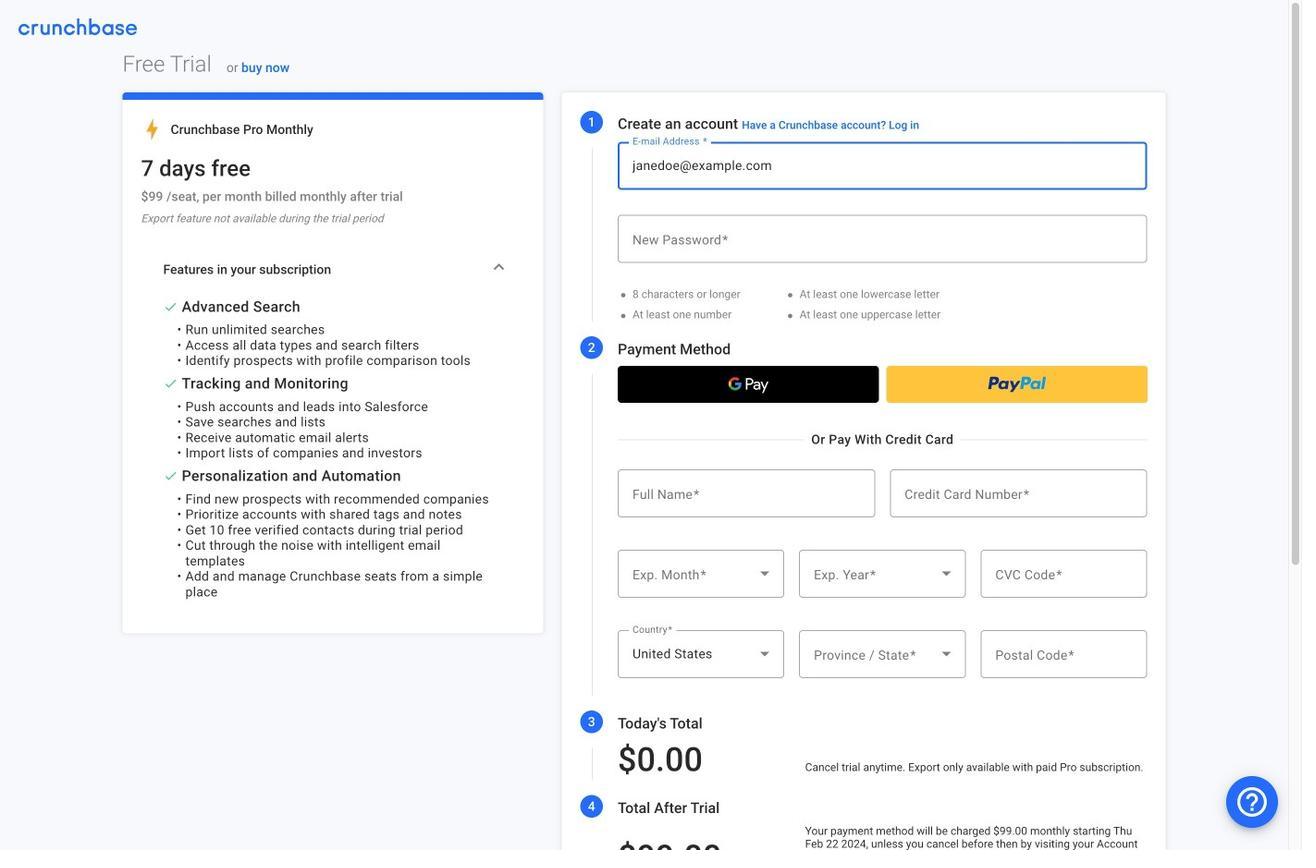 Task type: locate. For each thing, give the bounding box(es) containing it.
None text field
[[633, 483, 860, 505], [995, 644, 1132, 666], [633, 483, 860, 505], [995, 644, 1132, 666]]

crunchbase image
[[18, 18, 137, 35]]

None password field
[[633, 228, 1132, 250]]

None text field
[[905, 483, 1132, 505], [995, 563, 1132, 586], [905, 483, 1132, 505], [995, 563, 1132, 586]]

None email field
[[633, 155, 1132, 177]]



Task type: vqa. For each thing, say whether or not it's contained in the screenshot.
SEARCH CRUNCHBASE field
no



